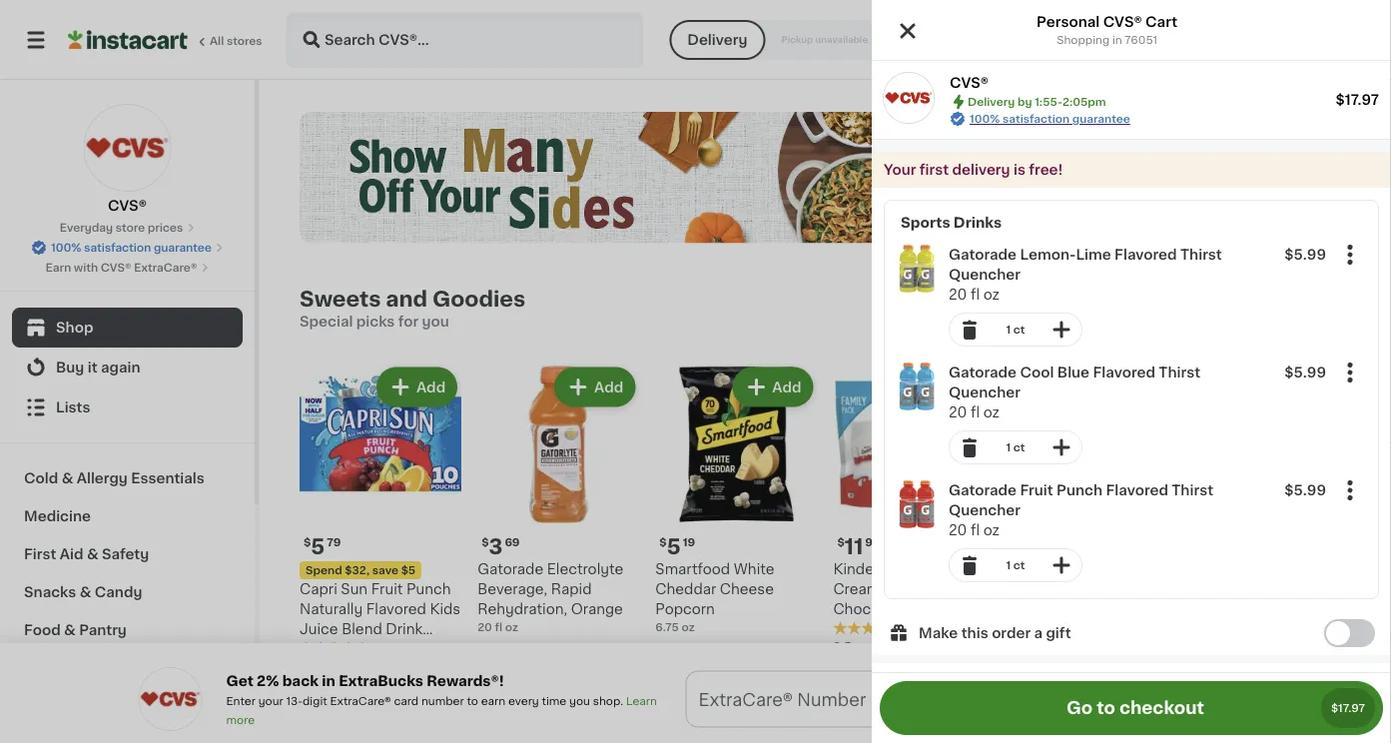 Task type: vqa. For each thing, say whether or not it's contained in the screenshot.
post great grain cereal
no



Task type: locate. For each thing, give the bounding box(es) containing it.
2 vertical spatial $5.99
[[1285, 483, 1326, 497]]

by
[[1141, 32, 1161, 47], [1018, 96, 1032, 107]]

delivery by 1:55-2:05pm link
[[1041, 28, 1262, 52]]

remove gatorade lemon-lime flavored thirst quencher image
[[958, 318, 982, 342]]

2 $5.99 from the top
[[1285, 366, 1326, 380]]

fl inside gatorade lemon-lime flavored thirst quencher 20 fl oz
[[971, 288, 980, 302]]

gatorade inside gatorade fruit punch flavored thirst quencher 20 fl oz
[[949, 483, 1017, 497]]

$5
[[401, 565, 416, 576], [1113, 565, 1128, 576]]

1
[[1006, 324, 1011, 335], [1006, 442, 1011, 453], [1006, 560, 1011, 571]]

1 horizontal spatial $5
[[1113, 565, 1128, 576]]

ExtraCare® Number text field
[[687, 672, 1045, 727]]

1 horizontal spatial you
[[569, 696, 590, 707]]

sun inside 5 spend $32, save $5 capri sun pacific cooler mixed fruit naturally flavored juice drink blend
[[1053, 582, 1080, 596]]

medicine
[[24, 509, 91, 523]]

save inside 5 spend $32, save $5 capri sun pacific cooler mixed fruit naturally flavored juice drink blend
[[1084, 565, 1110, 576]]

sun inside capri sun fruit punch naturally flavored kids juice blend drink pouches
[[341, 582, 368, 596]]

1:55- up "100% satisfaction guarantee" link
[[1035, 96, 1063, 107]]

2 items from the left
[[1116, 688, 1156, 701]]

0 vertical spatial in
[[1113, 34, 1122, 45]]

fl down 'rehydration,'
[[495, 622, 503, 633]]

4 product group from the left
[[834, 363, 996, 672]]

3 add button from the left
[[734, 369, 812, 405]]

first
[[24, 547, 56, 561]]

juice
[[300, 622, 338, 636], [1012, 642, 1050, 656]]

oz inside gatorade cool blue flavored thirst quencher 20 fl oz
[[984, 406, 1000, 420]]

cold & allergy essentials link
[[12, 459, 243, 497]]

oz inside gatorade fruit punch flavored thirst quencher 20 fl oz
[[984, 523, 1000, 537]]

3 1 ct from the top
[[1006, 560, 1025, 571]]

1 vertical spatial guarantee
[[154, 242, 212, 253]]

0 horizontal spatial items
[[404, 688, 444, 701]]

None field
[[1334, 239, 1366, 271], [1334, 357, 1366, 389], [1334, 474, 1366, 506], [1334, 239, 1366, 271], [1334, 357, 1366, 389], [1334, 474, 1366, 506]]

None search field
[[286, 12, 644, 68]]

0 horizontal spatial spend
[[306, 565, 342, 576]]

oz right 6
[[1056, 660, 1069, 671]]

capri up cooler
[[1012, 582, 1049, 596]]

2 horizontal spatial fruit
[[1108, 602, 1140, 616]]

see down 10 x 6 fl oz
[[1029, 688, 1056, 701]]

delivery by 1:55-2:05pm down cart
[[1073, 32, 1262, 47]]

0 horizontal spatial by
[[1018, 96, 1032, 107]]

0 vertical spatial 1 ct
[[1006, 324, 1025, 335]]

see eligible items for capri sun pacific cooler mixed fruit naturally flavored juice drink blend
[[1029, 688, 1156, 701]]

0 horizontal spatial extracare®
[[134, 262, 197, 273]]

0 horizontal spatial in
[[322, 674, 336, 688]]

quencher up remove gatorade fruit punch flavored thirst quencher icon
[[949, 503, 1021, 517]]

oz inside gatorade lemon-lime flavored thirst quencher 20 fl oz
[[984, 288, 1000, 302]]

1 vertical spatial punch
[[407, 582, 451, 596]]

(12)
[[907, 624, 927, 635]]

cvs® logo image left enter
[[138, 667, 202, 731]]

$
[[304, 537, 311, 548], [482, 537, 489, 548], [838, 537, 845, 548], [660, 537, 667, 548]]

naturally up pouches
[[300, 602, 363, 616]]

spend down $ 5 79
[[306, 565, 342, 576]]

1 ct
[[1006, 324, 1025, 335], [1006, 442, 1025, 453], [1006, 560, 1025, 571]]

1 sun from the left
[[341, 582, 368, 596]]

oz right gatorade cool blue flavored thirst quencher image
[[984, 406, 1000, 420]]

fl for gatorade lemon-lime flavored thirst quencher
[[971, 288, 980, 302]]

time
[[542, 696, 567, 707]]

sweets and goodies special picks for you
[[300, 289, 526, 328]]

2 product group from the left
[[478, 363, 640, 635]]

thirst inside gatorade lemon-lime flavored thirst quencher 20 fl oz
[[1181, 248, 1222, 262]]

1 right remove gatorade fruit punch flavored thirst quencher icon
[[1006, 560, 1011, 571]]

fruit down pacific
[[1108, 602, 1140, 616]]

oz right 'gatorade fruit punch flavored thirst quencher' image
[[984, 523, 1000, 537]]

20 inside gatorade cool blue flavored thirst quencher 20 fl oz
[[949, 406, 967, 420]]

5
[[311, 536, 325, 557], [1023, 536, 1037, 557], [667, 536, 681, 557]]

see eligible items button for capri sun fruit punch naturally flavored kids juice blend drink pouches
[[300, 678, 462, 711]]

1 vertical spatial ct
[[1014, 442, 1025, 453]]

100% up earn
[[51, 242, 81, 253]]

100% satisfaction guarantee down store
[[51, 242, 212, 253]]

1 vertical spatial juice
[[1012, 642, 1050, 656]]

20 inside gatorade electrolyte beverage, rapid rehydration, orange 20 fl oz
[[478, 622, 492, 633]]

satisfaction
[[1003, 113, 1070, 124], [84, 242, 151, 253]]

3 product group from the left
[[656, 363, 818, 635]]

ct left increment quantity of gatorade cool blue flavored thirst quencher icon on the right of the page
[[1014, 442, 1025, 453]]

$32,
[[345, 565, 370, 576], [1057, 565, 1081, 576]]

1 horizontal spatial by
[[1141, 32, 1161, 47]]

milk
[[893, 582, 921, 596]]

main content
[[0, 80, 1391, 743]]

fl inside gatorade fruit punch flavored thirst quencher 20 fl oz
[[971, 523, 980, 537]]

1 $5.99 from the top
[[1285, 248, 1326, 262]]

quencher down drinks
[[949, 268, 1021, 282]]

2 vertical spatial ct
[[1014, 560, 1025, 571]]

product group
[[300, 363, 462, 711], [478, 363, 640, 635], [656, 363, 818, 635], [834, 363, 996, 672], [1012, 363, 1173, 711], [1189, 363, 1351, 654]]

shopping
[[1057, 34, 1110, 45]]

$32, up mixed
[[1057, 565, 1081, 576]]

increment quantity of gatorade fruit punch flavored thirst quencher image
[[1050, 553, 1074, 577]]

first
[[920, 163, 949, 177]]

100% inside button
[[51, 242, 81, 253]]

0 horizontal spatial see eligible items
[[317, 688, 444, 701]]

1 horizontal spatial 1:55-
[[1164, 32, 1202, 47]]

1 spend from the left
[[306, 565, 342, 576]]

drink up extrabucks
[[386, 622, 423, 636]]

2 5 from the left
[[1023, 536, 1037, 557]]

gatorade lemon-lime flavored thirst quencher button
[[949, 245, 1262, 285]]

guarantee down shopping on the top right of the page
[[1073, 113, 1131, 124]]

satisfaction up free!
[[1003, 113, 1070, 124]]

cvs® logo image
[[83, 104, 171, 192], [138, 667, 202, 731]]

4 $ from the left
[[660, 537, 667, 548]]

cvs® up 76051
[[1103, 15, 1142, 29]]

by up "100% satisfaction guarantee" link
[[1018, 96, 1032, 107]]

fruit down spend $32, save $5
[[371, 582, 403, 596]]

extracare® down get 2% back in extrabucks rewards®!
[[330, 696, 391, 707]]

fl up remove gatorade cool blue flavored thirst quencher image
[[971, 406, 980, 420]]

1:55- down cart
[[1164, 32, 1202, 47]]

1 see eligible items from the left
[[317, 688, 444, 701]]

quencher for gatorade fruit punch flavored thirst quencher
[[949, 503, 1021, 517]]

1 horizontal spatial see eligible items button
[[1012, 678, 1173, 711]]

popcorn down cheddar
[[656, 602, 715, 616]]

1 $32, from the left
[[345, 565, 370, 576]]

$ inside $ 5 79
[[304, 537, 311, 548]]

fruit down increment quantity of gatorade cool blue flavored thirst quencher icon on the right of the page
[[1020, 483, 1054, 497]]

capri
[[300, 582, 337, 596], [1012, 582, 1049, 596]]

continue
[[1094, 690, 1177, 707]]

product group containing 11
[[834, 363, 996, 672]]

20 for gatorade electrolyte beverage, rapid rehydration, orange 20 fl oz
[[478, 622, 492, 633]]

0 horizontal spatial fruit
[[371, 582, 403, 596]]

product group
[[885, 237, 1378, 355], [885, 355, 1378, 472], [885, 472, 1378, 590]]

instacart logo image
[[68, 28, 188, 52]]

0 horizontal spatial guarantee
[[154, 242, 212, 253]]

butter
[[1293, 582, 1337, 596]]

you right time
[[569, 696, 590, 707]]

0 horizontal spatial eligible
[[348, 688, 400, 701]]

•
[[790, 693, 796, 709]]

juice up x at right bottom
[[1012, 642, 1050, 656]]

blend down mixed
[[1094, 642, 1135, 656]]

1 vertical spatial by
[[1018, 96, 1032, 107]]

special
[[300, 314, 353, 328]]

$ inside $ 3 69
[[482, 537, 489, 548]]

spend up cooler
[[1018, 565, 1054, 576]]

1 horizontal spatial juice
[[1012, 642, 1050, 656]]

1 vertical spatial 2:05pm
[[1063, 96, 1106, 107]]

2 ct from the top
[[1014, 442, 1025, 453]]

popcorn
[[656, 602, 715, 616], [1189, 622, 1249, 636]]

to right "go" on the bottom
[[1097, 700, 1116, 717]]

0 horizontal spatial see
[[317, 688, 344, 701]]

1 vertical spatial blend
[[1094, 642, 1135, 656]]

2 eligible from the left
[[1060, 688, 1112, 701]]

1 ct for cool
[[1006, 442, 1025, 453]]

naturally down cooler
[[1012, 622, 1075, 636]]

you're getting free delivery!
[[536, 693, 786, 710]]

5 inside 5 spend $32, save $5 capri sun pacific cooler mixed fruit naturally flavored juice drink blend
[[1023, 536, 1037, 557]]

& left the candy
[[80, 585, 91, 599]]

drink inside 5 spend $32, save $5 capri sun pacific cooler mixed fruit naturally flavored juice drink blend
[[1054, 642, 1090, 656]]

delivery by 1:55-2:05pm up "100% satisfaction guarantee" link
[[968, 96, 1106, 107]]

gatorade down remove gatorade cool blue flavored thirst quencher image
[[949, 483, 1017, 497]]

1 ct for lemon-
[[1006, 324, 1025, 335]]

oz
[[984, 288, 1000, 302], [984, 406, 1000, 420], [984, 523, 1000, 537], [505, 622, 518, 633], [682, 622, 695, 633], [854, 640, 867, 651], [1056, 660, 1069, 671]]

5 left increment quantity of gatorade fruit punch flavored thirst quencher image
[[1023, 536, 1037, 557]]

rehydration,
[[478, 602, 568, 616]]

first aid & safety link
[[12, 535, 243, 573]]

2 horizontal spatial 5
[[1023, 536, 1037, 557]]

2 see eligible items from the left
[[1029, 688, 1156, 701]]

extrabucks
[[339, 674, 424, 688]]

more button
[[1061, 685, 1139, 717]]

2 see from the left
[[1029, 688, 1056, 701]]

oz right the 6.75
[[682, 622, 695, 633]]

see eligible items button for capri sun pacific cooler mixed fruit naturally flavored juice drink blend
[[1012, 678, 1173, 711]]

5 left 79
[[311, 536, 325, 557]]

smartfood white cheddar cheese popcorn 6.75 oz
[[656, 562, 775, 633]]

go
[[1067, 700, 1093, 717]]

2 save from the left
[[1084, 565, 1110, 576]]

see right 13-
[[317, 688, 344, 701]]

sun down increment quantity of gatorade fruit punch flavored thirst quencher image
[[1053, 582, 1080, 596]]

2 1 ct from the top
[[1006, 442, 1025, 453]]

1 vertical spatial $5.99
[[1285, 366, 1326, 380]]

1 vertical spatial extracare®
[[330, 696, 391, 707]]

oz down 'rehydration,'
[[505, 622, 518, 633]]

by down cart
[[1141, 32, 1161, 47]]

drink down gift
[[1054, 642, 1090, 656]]

cvs® up everyday store prices link
[[108, 199, 147, 213]]

0 vertical spatial by
[[1141, 32, 1161, 47]]

spend $32, save $5
[[306, 565, 416, 576]]

0 horizontal spatial $5
[[401, 565, 416, 576]]

candy
[[95, 585, 142, 599]]

1 horizontal spatial 100%
[[970, 113, 1000, 124]]

punch down increment quantity of gatorade cool blue flavored thirst quencher icon on the right of the page
[[1057, 483, 1103, 497]]

savings
[[800, 693, 867, 710]]

100% satisfaction guarantee up free!
[[970, 113, 1131, 124]]

2:05pm up "100% satisfaction guarantee" link
[[1063, 96, 1106, 107]]

individually
[[834, 622, 913, 636]]

2 spend from the left
[[1018, 565, 1054, 576]]

2 vertical spatial quencher
[[949, 503, 1021, 517]]

naturally inside 5 spend $32, save $5 capri sun pacific cooler mixed fruit naturally flavored juice drink blend
[[1012, 622, 1075, 636]]

0 vertical spatial punch
[[1057, 483, 1103, 497]]

2 vertical spatial thirst
[[1172, 483, 1214, 497]]

save up capri sun fruit punch naturally flavored kids juice blend drink pouches
[[372, 565, 399, 576]]

$5 up capri sun fruit punch naturally flavored kids juice blend drink pouches
[[401, 565, 416, 576]]

0 horizontal spatial naturally
[[300, 602, 363, 616]]

0 horizontal spatial blend
[[342, 622, 382, 636]]

everyday store prices link
[[60, 220, 195, 236]]

0 horizontal spatial see eligible items button
[[300, 678, 462, 711]]

1 $5 from the left
[[401, 565, 416, 576]]

2 horizontal spatial delivery
[[1073, 32, 1137, 47]]

3 $5.99 from the top
[[1285, 483, 1326, 497]]

2:05pm
[[1202, 32, 1262, 47], [1063, 96, 1106, 107]]

1 horizontal spatial punch
[[1057, 483, 1103, 497]]

3 quencher from the top
[[949, 503, 1021, 517]]

quencher inside gatorade fruit punch flavored thirst quencher 20 fl oz
[[949, 503, 1021, 517]]

0 horizontal spatial satisfaction
[[84, 242, 151, 253]]

0 vertical spatial 100%
[[970, 113, 1000, 124]]

thirst inside gatorade cool blue flavored thirst quencher 20 fl oz
[[1159, 366, 1201, 380]]

1 vertical spatial thirst
[[1159, 366, 1201, 380]]

make this order a gift
[[919, 626, 1071, 640]]

6 product group from the left
[[1189, 363, 1351, 654]]

10 x 6 fl oz
[[1012, 660, 1069, 671]]

quencher for gatorade lemon-lime flavored thirst quencher
[[949, 268, 1021, 282]]

oz down drinks
[[984, 288, 1000, 302]]

20 up remove gatorade cool blue flavored thirst quencher image
[[949, 406, 967, 420]]

1 add from the left
[[416, 380, 446, 394]]

again
[[101, 361, 140, 375]]

3
[[489, 536, 503, 557]]

1 see from the left
[[317, 688, 344, 701]]

fl inside gatorade cool blue flavored thirst quencher 20 fl oz
[[971, 406, 980, 420]]

fruit inside gatorade fruit punch flavored thirst quencher 20 fl oz
[[1020, 483, 1054, 497]]

gatorade cool blue flavored thirst quencher image
[[893, 363, 941, 411]]

1 vertical spatial naturally
[[1012, 622, 1075, 636]]

in inside personal cvs® cart shopping in 76051
[[1113, 34, 1122, 45]]

11
[[845, 536, 863, 557]]

20 up remove gatorade lemon-lime flavored thirst quencher image
[[949, 288, 967, 302]]

0 horizontal spatial 100%
[[51, 242, 81, 253]]

1 product group from the top
[[885, 237, 1378, 355]]

$ 11 99
[[838, 536, 881, 557]]

& for pantry
[[64, 623, 76, 637]]

drink inside capri sun fruit punch naturally flavored kids juice blend drink pouches
[[386, 622, 423, 636]]

wrapped,
[[917, 622, 984, 636]]

1 ct right remove gatorade fruit punch flavored thirst quencher icon
[[1006, 560, 1025, 571]]

1 1 from the top
[[1006, 324, 1011, 335]]

blend inside capri sun fruit punch naturally flavored kids juice blend drink pouches
[[342, 622, 382, 636]]

100% up the delivery
[[970, 113, 1000, 124]]

1 vertical spatial 100% satisfaction guarantee
[[51, 242, 212, 253]]

1 horizontal spatial in
[[1113, 34, 1122, 45]]

fl up remove gatorade lemon-lime flavored thirst quencher image
[[971, 288, 980, 302]]

earn with cvs® extracare® link
[[46, 260, 209, 276]]

0 vertical spatial juice
[[300, 622, 338, 636]]

punch up kids
[[407, 582, 451, 596]]

2:05pm right 76051
[[1202, 32, 1262, 47]]

1 ct right remove gatorade cool blue flavored thirst quencher image
[[1006, 442, 1025, 453]]

20 inside gatorade lemon-lime flavored thirst quencher 20 fl oz
[[949, 288, 967, 302]]

1 horizontal spatial drink
[[1054, 642, 1090, 656]]

0 vertical spatial satisfaction
[[1003, 113, 1070, 124]]

$ left 69
[[482, 537, 489, 548]]

$ inside $ 11 99
[[838, 537, 845, 548]]

$5.99
[[1285, 248, 1326, 262], [1285, 366, 1326, 380], [1285, 483, 1326, 497]]

1 vertical spatial quencher
[[949, 386, 1021, 400]]

1 horizontal spatial 5
[[667, 536, 681, 557]]

0 vertical spatial guarantee
[[1073, 113, 1131, 124]]

eligible
[[348, 688, 400, 701], [1060, 688, 1112, 701]]

blend up pouches
[[342, 622, 382, 636]]

1 see eligible items button from the left
[[300, 678, 462, 711]]

store
[[116, 222, 145, 233]]

$ left the 19
[[660, 537, 667, 548]]

0 horizontal spatial sun
[[341, 582, 368, 596]]

thirst for gatorade fruit punch flavored thirst quencher
[[1172, 483, 1214, 497]]

2 vertical spatial 1 ct
[[1006, 560, 1025, 571]]

quencher inside gatorade lemon-lime flavored thirst quencher 20 fl oz
[[949, 268, 1021, 282]]

fl up remove gatorade fruit punch flavored thirst quencher icon
[[971, 523, 980, 537]]

5 for spend $32, save $5
[[311, 536, 325, 557]]

1 items from the left
[[404, 688, 444, 701]]

0 vertical spatial 1:55-
[[1164, 32, 1202, 47]]

0 vertical spatial 100% satisfaction guarantee
[[970, 113, 1131, 124]]

3 product group from the top
[[885, 472, 1378, 590]]

popcorn down movie
[[1189, 622, 1249, 636]]

2 see eligible items button from the left
[[1012, 678, 1173, 711]]

$ for $ 5 19
[[660, 537, 667, 548]]

0 horizontal spatial save
[[372, 565, 399, 576]]

0 vertical spatial 1
[[1006, 324, 1011, 335]]

0 vertical spatial $5.99
[[1285, 248, 1326, 262]]

1 vertical spatial 1 ct
[[1006, 442, 1025, 453]]

1 horizontal spatial satisfaction
[[1003, 113, 1070, 124]]

1 ct right remove gatorade lemon-lime flavored thirst quencher image
[[1006, 324, 1025, 335]]

sun down spend $32, save $5
[[341, 582, 368, 596]]

quencher inside gatorade cool blue flavored thirst quencher 20 fl oz
[[949, 386, 1021, 400]]

1 vertical spatial you
[[569, 696, 590, 707]]

1 vertical spatial 1
[[1006, 442, 1011, 453]]

1 vertical spatial satisfaction
[[84, 242, 151, 253]]

personal cvs® cart shopping in 76051
[[1037, 15, 1178, 45]]

delivery
[[1073, 32, 1137, 47], [687, 33, 748, 47], [968, 96, 1015, 107]]

2 $5 from the left
[[1113, 565, 1128, 576]]

in up digit
[[322, 674, 336, 688]]

1 vertical spatial cvs® logo image
[[138, 667, 202, 731]]

& right aid
[[87, 547, 98, 561]]

1 ct from the top
[[1014, 324, 1025, 335]]

0 horizontal spatial 5
[[311, 536, 325, 557]]

3 1 from the top
[[1006, 560, 1011, 571]]

2 capri from the left
[[1012, 582, 1049, 596]]

1 capri from the left
[[300, 582, 337, 596]]

0 horizontal spatial 1:55-
[[1035, 96, 1063, 107]]

20 inside gatorade fruit punch flavored thirst quencher 20 fl oz
[[949, 523, 967, 537]]

cvs® down the 2400
[[950, 76, 989, 90]]

1 $ from the left
[[304, 537, 311, 548]]

quencher down 'cool'
[[949, 386, 1021, 400]]

0 vertical spatial extracare®
[[134, 262, 197, 273]]

1 eligible from the left
[[348, 688, 400, 701]]

1 horizontal spatial sun
[[1053, 582, 1080, 596]]

1 horizontal spatial naturally
[[1012, 622, 1075, 636]]

2 $ from the left
[[482, 537, 489, 548]]

gatorade up the beverage,
[[478, 562, 544, 576]]

thirst for gatorade lemon-lime flavored thirst quencher
[[1181, 248, 1222, 262]]

$ up kinder
[[838, 537, 845, 548]]

product group containing gatorade lemon-lime flavored thirst quencher
[[885, 237, 1378, 355]]

capri down $ 5 79
[[300, 582, 337, 596]]

1 right remove gatorade cool blue flavored thirst quencher image
[[1006, 442, 1011, 453]]

in left 76051
[[1113, 34, 1122, 45]]

1 horizontal spatial guarantee
[[1073, 113, 1131, 124]]

0 vertical spatial naturally
[[300, 602, 363, 616]]

fruit inside capri sun fruit punch naturally flavored kids juice blend drink pouches
[[371, 582, 403, 596]]

1 vertical spatial 100%
[[51, 242, 81, 253]]

$5 inside 5 spend $32, save $5 capri sun pacific cooler mixed fruit naturally flavored juice drink blend
[[1113, 565, 1128, 576]]

0 vertical spatial thirst
[[1181, 248, 1222, 262]]

naturally
[[300, 602, 363, 616], [1012, 622, 1075, 636]]

digit
[[303, 696, 327, 707]]

extracare® down prices
[[134, 262, 197, 273]]

gatorade inside gatorade cool blue flavored thirst quencher 20 fl oz
[[949, 366, 1017, 380]]

sports drinks
[[901, 216, 1002, 230]]

1 horizontal spatial see
[[1029, 688, 1056, 701]]

0 horizontal spatial capri
[[300, 582, 337, 596]]

5 add from the left
[[1128, 380, 1158, 394]]

1 horizontal spatial popcorn
[[1189, 622, 1249, 636]]

save up pacific
[[1084, 565, 1110, 576]]

20 up remove gatorade fruit punch flavored thirst quencher icon
[[949, 523, 967, 537]]

1 5 from the left
[[311, 536, 325, 557]]

gatorade inside gatorade lemon-lime flavored thirst quencher 20 fl oz
[[949, 248, 1017, 262]]

3 $ from the left
[[838, 537, 845, 548]]

0 horizontal spatial popcorn
[[656, 602, 715, 616]]

chocolate
[[834, 602, 906, 616]]

• savings applied at checkout.
[[790, 693, 1045, 710]]

1 right remove gatorade lemon-lime flavored thirst quencher image
[[1006, 324, 1011, 335]]

smartfood
[[656, 562, 730, 576]]

you
[[422, 314, 449, 328], [569, 696, 590, 707]]

0 horizontal spatial drink
[[386, 622, 423, 636]]

thirst inside gatorade fruit punch flavored thirst quencher 20 fl oz
[[1172, 483, 1214, 497]]

lemon-
[[1020, 248, 1076, 262]]

1:55- inside delivery by 1:55-2:05pm link
[[1164, 32, 1202, 47]]

$32, up capri sun fruit punch naturally flavored kids juice blend drink pouches
[[345, 565, 370, 576]]

• sponsored: show many off your sides. condensed. campbell's. cream of celery soup. condensed. campbell's cream of mushroom soup. swanson. chicken broth. 100% natural | non-gmo. rich flavor since 1945. net wt. 32 oz (2 lb.) (907g). shop now. image
[[300, 112, 1351, 243]]

spend inside 5 spend $32, save $5 capri sun pacific cooler mixed fruit naturally flavored juice drink blend
[[1018, 565, 1054, 576]]

1 horizontal spatial blend
[[1094, 642, 1135, 656]]

orville redenbacher's movie theater butter flavored microwave popcorn
[[1189, 562, 1344, 636]]

2 $32, from the left
[[1057, 565, 1081, 576]]

1 horizontal spatial $32,
[[1057, 565, 1081, 576]]

& inside 'link'
[[87, 547, 98, 561]]

see eligible items for capri sun fruit punch naturally flavored kids juice blend drink pouches
[[317, 688, 444, 701]]

3 5 from the left
[[667, 536, 681, 557]]

punch inside gatorade fruit punch flavored thirst quencher 20 fl oz
[[1057, 483, 1103, 497]]

gatorade down drinks
[[949, 248, 1017, 262]]

checkout
[[1120, 700, 1205, 717]]

3 ct from the top
[[1014, 560, 1025, 571]]

1 1 ct from the top
[[1006, 324, 1025, 335]]

gatorade for gatorade cool blue flavored thirst quencher
[[949, 366, 1017, 380]]

2 sun from the left
[[1053, 582, 1080, 596]]

0 horizontal spatial 100% satisfaction guarantee
[[51, 242, 212, 253]]

$5 up pacific
[[1113, 565, 1128, 576]]

$32, inside 5 spend $32, save $5 capri sun pacific cooler mixed fruit naturally flavored juice drink blend
[[1057, 565, 1081, 576]]

juice up pouches
[[300, 622, 338, 636]]

& right food
[[64, 623, 76, 637]]

delivery by 1:55-2:05pm
[[1073, 32, 1262, 47], [968, 96, 1106, 107]]

& right cold
[[62, 471, 73, 485]]

cvs® logo image up everyday store prices link
[[83, 104, 171, 192]]

ct left increment quantity of gatorade lemon-lime flavored thirst quencher image
[[1014, 324, 1025, 335]]

you right for
[[422, 314, 449, 328]]

5 left the 19
[[667, 536, 681, 557]]

eligible for capri sun fruit punch naturally flavored kids juice blend drink pouches
[[348, 688, 400, 701]]

allergy
[[77, 471, 128, 485]]

0 horizontal spatial delivery
[[687, 33, 748, 47]]

2 quencher from the top
[[949, 386, 1021, 400]]

1 horizontal spatial eligible
[[1060, 688, 1112, 701]]

item carousel region
[[300, 287, 1351, 723]]

to left earn
[[467, 696, 478, 707]]

delivery button
[[670, 20, 766, 60]]

satisfaction down everyday store prices
[[84, 242, 151, 253]]

1 horizontal spatial fruit
[[1020, 483, 1054, 497]]

$ inside $ 5 19
[[660, 537, 667, 548]]

2 vertical spatial fruit
[[1108, 602, 1140, 616]]

1 vertical spatial fruit
[[371, 582, 403, 596]]

and
[[386, 289, 428, 310]]

$5.99 for gatorade cool blue flavored thirst quencher
[[1285, 366, 1326, 380]]

0 vertical spatial popcorn
[[656, 602, 715, 616]]

main content containing sweets and goodies
[[0, 80, 1391, 743]]

gatorade down remove gatorade lemon-lime flavored thirst quencher image
[[949, 366, 1017, 380]]

1 quencher from the top
[[949, 268, 1021, 282]]

shop
[[56, 321, 93, 335]]

2 1 from the top
[[1006, 442, 1011, 453]]

2 product group from the top
[[885, 355, 1378, 472]]

$ left 79
[[304, 537, 311, 548]]

guarantee down prices
[[154, 242, 212, 253]]

delivery inside button
[[687, 33, 748, 47]]

fruit
[[1020, 483, 1054, 497], [371, 582, 403, 596], [1108, 602, 1140, 616]]



Task type: describe. For each thing, give the bounding box(es) containing it.
mini
[[883, 562, 912, 576]]

1 for gatorade lemon-lime flavored thirst quencher 20 fl oz
[[1006, 324, 1011, 335]]

dr
[[1051, 32, 1069, 47]]

items for capri sun fruit punch naturally flavored kids juice blend drink pouches
[[404, 688, 444, 701]]

electrolyte
[[547, 562, 624, 576]]

everyday store prices
[[60, 222, 183, 233]]

white
[[734, 562, 775, 576]]

1 for gatorade cool blue flavored thirst quencher 20 fl oz
[[1006, 442, 1011, 453]]

product group containing gatorade fruit punch flavored thirst quencher
[[885, 472, 1378, 590]]

see for capri sun pacific cooler mixed fruit naturally flavored juice drink blend
[[1029, 688, 1056, 701]]

1 for gatorade fruit punch flavored thirst quencher 20 fl oz
[[1006, 560, 1011, 571]]

69
[[505, 537, 520, 548]]

safety
[[102, 547, 149, 561]]

gatorade fruit punch flavored thirst quencher button
[[949, 480, 1262, 520]]

0 horizontal spatial to
[[467, 696, 478, 707]]

rewards®!
[[427, 674, 504, 688]]

guarantee inside "100% satisfaction guarantee" link
[[1073, 113, 1131, 124]]

buy it again
[[56, 361, 140, 375]]

$ 5 79
[[304, 536, 341, 557]]

a
[[1034, 626, 1043, 640]]

sports
[[901, 216, 951, 230]]

buy
[[56, 361, 84, 375]]

orville redenbacher's movie theater butter flavored microwave popcorn button
[[1189, 363, 1351, 654]]

your
[[258, 696, 283, 707]]

gatorade inside gatorade electrolyte beverage, rapid rehydration, orange 20 fl oz
[[478, 562, 544, 576]]

oz up 'sponsored badge' image
[[854, 640, 867, 651]]

drinks
[[954, 216, 1002, 230]]

punch inside capri sun fruit punch naturally flavored kids juice blend drink pouches
[[407, 582, 451, 596]]

gatorade cool blue flavored thirst quencher button
[[949, 363, 1262, 403]]

cool
[[1020, 366, 1054, 380]]

1 horizontal spatial delivery
[[968, 96, 1015, 107]]

beverage,
[[478, 582, 548, 596]]

0 vertical spatial cvs® logo image
[[83, 104, 171, 192]]

99
[[865, 537, 881, 548]]

3 add from the left
[[772, 380, 802, 394]]

1 save from the left
[[372, 565, 399, 576]]

every
[[508, 696, 539, 707]]

flavored inside gatorade fruit punch flavored thirst quencher 20 fl oz
[[1106, 483, 1169, 497]]

oz inside smartfood white cheddar cheese popcorn 6.75 oz
[[682, 622, 695, 633]]

10
[[1012, 660, 1024, 671]]

1 horizontal spatial to
[[1097, 700, 1116, 717]]

6 add from the left
[[1306, 380, 1335, 394]]

5 for smartfood white cheddar cheese popcorn
[[667, 536, 681, 557]]

0 vertical spatial 2:05pm
[[1202, 32, 1262, 47]]

juice inside 5 spend $32, save $5 capri sun pacific cooler mixed fruit naturally flavored juice drink blend
[[1012, 642, 1050, 656]]

learn more
[[226, 696, 657, 725]]

x
[[1027, 660, 1033, 671]]

1 horizontal spatial 100% satisfaction guarantee
[[970, 113, 1131, 124]]

sponsored badge image
[[834, 655, 894, 667]]

$ 5 19
[[660, 536, 695, 557]]

fl for gatorade cool blue flavored thirst quencher
[[971, 406, 980, 420]]

$ for $ 5 79
[[304, 537, 311, 548]]

0 vertical spatial delivery by 1:55-2:05pm
[[1073, 32, 1262, 47]]

flavored inside gatorade cool blue flavored thirst quencher 20 fl oz
[[1093, 366, 1156, 380]]

flavored inside 5 spend $32, save $5 capri sun pacific cooler mixed fruit naturally flavored juice drink blend
[[1078, 622, 1138, 636]]

ct for fruit
[[1014, 560, 1025, 571]]

food & pantry link
[[12, 611, 243, 649]]

0 horizontal spatial 2:05pm
[[1063, 96, 1106, 107]]

personal
[[1037, 15, 1100, 29]]

1 vertical spatial delivery by 1:55-2:05pm
[[968, 96, 1106, 107]]

service type group
[[670, 20, 884, 60]]

$5.99 for gatorade lemon-lime flavored thirst quencher
[[1285, 248, 1326, 262]]

1 vertical spatial in
[[322, 674, 336, 688]]

gatorade for gatorade fruit punch flavored thirst quencher
[[949, 483, 1017, 497]]

you inside sweets and goodies special picks for you
[[422, 314, 449, 328]]

100% satisfaction guarantee inside button
[[51, 242, 212, 253]]

gatorade fruit punch flavored thirst quencher 20 fl oz
[[949, 483, 1214, 537]]

all stores
[[210, 35, 262, 46]]

cvs® image
[[884, 73, 934, 123]]

stores
[[227, 35, 262, 46]]

gift
[[1046, 626, 1071, 640]]

satisfaction inside button
[[84, 242, 151, 253]]

with
[[74, 262, 98, 273]]

for
[[398, 314, 419, 328]]

sweets
[[300, 289, 381, 310]]

1 add button from the left
[[379, 369, 456, 405]]

gatorade fruit punch flavored thirst quencher image
[[893, 480, 941, 528]]

1 ct for fruit
[[1006, 560, 1025, 571]]

lists
[[56, 401, 90, 415]]

flavored inside orville redenbacher's movie theater butter flavored microwave popcorn
[[1189, 602, 1250, 616]]

remove gatorade cool blue flavored thirst quencher image
[[958, 436, 982, 459]]

increment quantity of gatorade cool blue flavored thirst quencher image
[[1050, 436, 1074, 459]]

quencher for gatorade cool blue flavored thirst quencher
[[949, 386, 1021, 400]]

4 add from the left
[[950, 380, 980, 394]]

get
[[226, 674, 254, 688]]

product group containing 3
[[478, 363, 640, 635]]

fl for gatorade fruit punch flavored thirst quencher
[[971, 523, 980, 537]]

2 add from the left
[[594, 380, 624, 394]]

6 add button from the left
[[1268, 369, 1345, 405]]

thirst for gatorade cool blue flavored thirst quencher
[[1159, 366, 1201, 380]]

your first delivery is free!
[[884, 163, 1063, 177]]

5 spend $32, save $5 capri sun pacific cooler mixed fruit naturally flavored juice drink blend
[[1012, 536, 1140, 656]]

20 for gatorade lemon-lime flavored thirst quencher 20 fl oz
[[949, 288, 967, 302]]

2 add button from the left
[[556, 369, 634, 405]]

& for candy
[[80, 585, 91, 599]]

remove gatorade fruit punch flavored thirst quencher image
[[958, 553, 982, 577]]

2400
[[940, 32, 981, 47]]

gatorade for gatorade lemon-lime flavored thirst quencher
[[949, 248, 1017, 262]]

$5.99 for gatorade fruit punch flavored thirst quencher
[[1285, 483, 1326, 497]]

treatment tracker modal dialog
[[260, 671, 1391, 743]]

$ for $ 3 69
[[482, 537, 489, 548]]

fl right 6
[[1046, 660, 1054, 671]]

0 vertical spatial $17.97
[[1336, 93, 1379, 107]]

popcorn inside orville redenbacher's movie theater butter flavored microwave popcorn
[[1189, 622, 1249, 636]]

orange
[[571, 602, 623, 616]]

cheddar
[[656, 582, 716, 596]]

shop link
[[12, 308, 243, 348]]

flavored inside capri sun fruit punch naturally flavored kids juice blend drink pouches
[[366, 602, 426, 616]]

cart
[[1146, 15, 1178, 29]]

cvs® inside personal cvs® cart shopping in 76051
[[1103, 15, 1142, 29]]

capri sun fruit punch naturally flavored kids juice blend drink pouches
[[300, 582, 461, 656]]

13-
[[286, 696, 303, 707]]

checkout.
[[960, 693, 1045, 710]]

product group containing add
[[1189, 363, 1351, 654]]

orville
[[1189, 562, 1235, 576]]

microwave
[[1253, 602, 1329, 616]]

redenbacher's
[[1238, 562, 1344, 576]]

more
[[1085, 696, 1115, 707]]

$ for $ 11 99
[[838, 537, 845, 548]]

cvs® down 100% satisfaction guarantee button
[[101, 262, 131, 273]]

blend inside 5 spend $32, save $5 capri sun pacific cooler mixed fruit naturally flavored juice drink blend
[[1094, 642, 1135, 656]]

capri inside capri sun fruit punch naturally flavored kids juice blend drink pouches
[[300, 582, 337, 596]]

free!
[[1029, 163, 1063, 177]]

oz inside gatorade electrolyte beverage, rapid rehydration, orange 20 fl oz
[[505, 622, 518, 633]]

delivery
[[952, 163, 1010, 177]]

naturally inside capri sun fruit punch naturally flavored kids juice blend drink pouches
[[300, 602, 363, 616]]

enter your 13-digit extracare® card number to earn every time you shop.
[[226, 696, 626, 707]]

family
[[834, 642, 880, 656]]

flavored inside gatorade lemon-lime flavored thirst quencher 20 fl oz
[[1115, 248, 1177, 262]]

crispy
[[916, 562, 962, 576]]

earn
[[46, 262, 71, 273]]

ct for lemon-
[[1014, 324, 1025, 335]]

6.75
[[656, 622, 679, 633]]

& for allergy
[[62, 471, 73, 485]]

fl inside gatorade electrolyte beverage, rapid rehydration, orange 20 fl oz
[[495, 622, 503, 633]]

20 for gatorade cool blue flavored thirst quencher 20 fl oz
[[949, 406, 967, 420]]

1 vertical spatial $17.97
[[1331, 703, 1365, 714]]

cvs® link
[[83, 104, 171, 216]]

enter
[[226, 696, 256, 707]]

popcorn inside smartfood white cheddar cheese popcorn 6.75 oz
[[656, 602, 715, 616]]

lime
[[1076, 248, 1111, 262]]

is
[[1014, 163, 1026, 177]]

learn more link
[[226, 696, 657, 725]]

20 for gatorade fruit punch flavored thirst quencher 20 fl oz
[[949, 523, 967, 537]]

getting
[[597, 693, 663, 710]]

food & pantry
[[24, 623, 127, 637]]

1 vertical spatial 1:55-
[[1035, 96, 1063, 107]]

5 product group from the left
[[1012, 363, 1173, 711]]

essentials
[[131, 471, 205, 485]]

juice inside capri sun fruit punch naturally flavored kids juice blend drink pouches
[[300, 622, 338, 636]]

guarantee inside 100% satisfaction guarantee button
[[154, 242, 212, 253]]

fruit inside 5 spend $32, save $5 capri sun pacific cooler mixed fruit naturally flavored juice drink blend
[[1108, 602, 1140, 616]]

applied
[[871, 693, 934, 710]]

79
[[327, 537, 341, 548]]

2%
[[257, 674, 279, 688]]

5 add button from the left
[[1090, 369, 1167, 405]]

earn with cvs® extracare®
[[46, 262, 197, 273]]

at
[[939, 693, 956, 710]]

your
[[884, 163, 916, 177]]

all
[[210, 35, 224, 46]]

snacks & candy link
[[12, 573, 243, 611]]

2400 aviation dr button
[[908, 12, 1069, 68]]

ct for cool
[[1014, 442, 1025, 453]]

bites,
[[910, 602, 949, 616]]

capri inside 5 spend $32, save $5 capri sun pacific cooler mixed fruit naturally flavored juice drink blend
[[1012, 582, 1049, 596]]

see for capri sun fruit punch naturally flavored kids juice blend drink pouches
[[317, 688, 344, 701]]

9.5
[[834, 640, 851, 651]]

eligible for capri sun pacific cooler mixed fruit naturally flavored juice drink blend
[[1060, 688, 1112, 701]]

learn
[[626, 696, 657, 707]]

gatorade lemon-lime flavored thirst quencher image
[[893, 245, 941, 293]]

1 product group from the left
[[300, 363, 462, 711]]

back
[[282, 674, 319, 688]]

6
[[1036, 660, 1043, 671]]

it
[[88, 361, 98, 375]]

product group containing gatorade cool blue flavored thirst quencher
[[885, 355, 1378, 472]]

continue button
[[1061, 672, 1209, 726]]

4 add button from the left
[[912, 369, 990, 405]]

items for capri sun pacific cooler mixed fruit naturally flavored juice drink blend
[[1116, 688, 1156, 701]]

picks
[[356, 314, 395, 328]]

aid
[[60, 547, 83, 561]]

increment quantity of gatorade lemon-lime flavored thirst quencher image
[[1050, 318, 1074, 342]]



